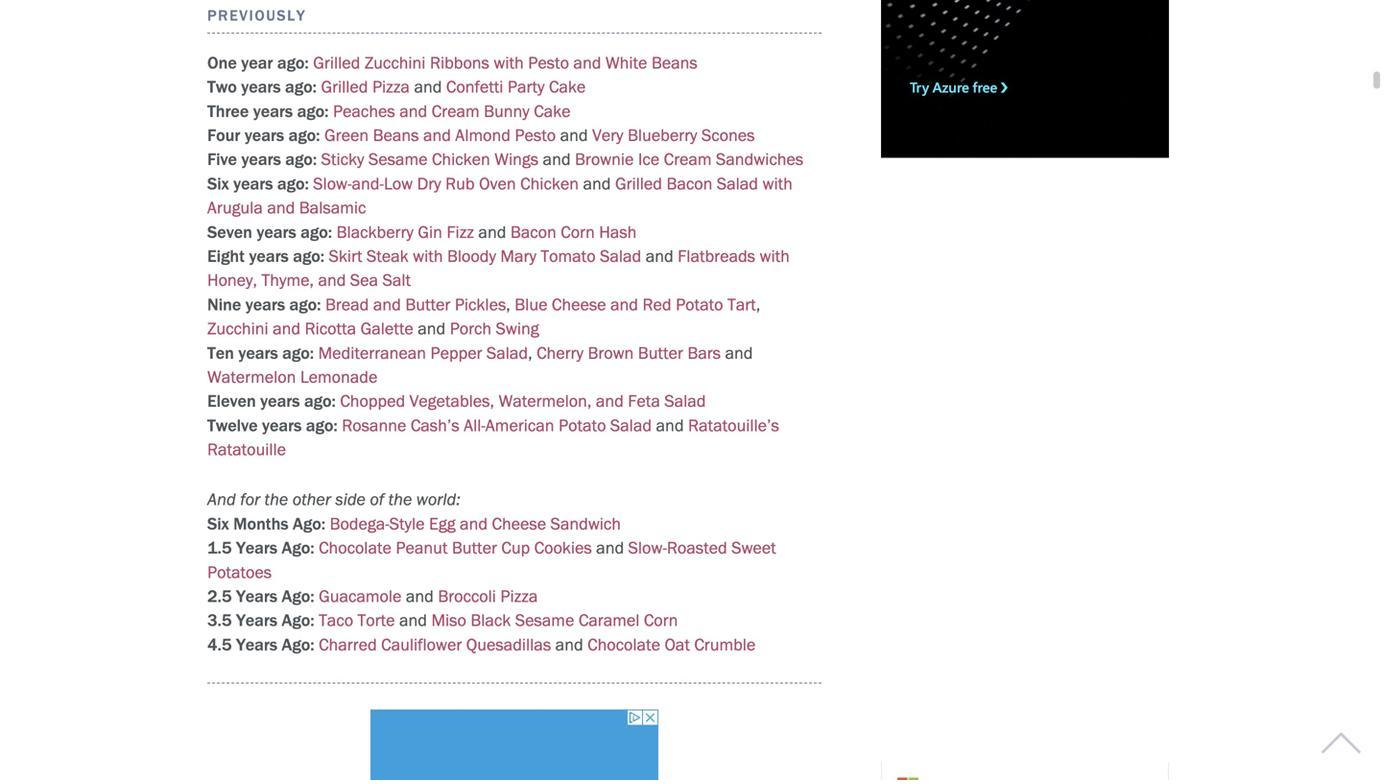 Task type: locate. For each thing, give the bounding box(es) containing it.
chocolate inside the slow-roasted sweet potatoes 2.5 years ago: guacamole and broccoli pizza 3.5 years ago: taco torte and miso black sesame caramel corn 4.5 years ago: charred cauliflower quesadillas and chocolate oat crumble
[[588, 635, 661, 655]]

0 vertical spatial chicken
[[432, 149, 491, 170]]

cake down party
[[534, 101, 571, 121]]

1 vertical spatial sesame
[[516, 611, 575, 631]]

ago:
[[277, 52, 309, 73], [285, 76, 317, 97], [297, 101, 329, 121], [289, 125, 320, 146], [285, 149, 317, 170], [277, 173, 309, 194], [301, 222, 332, 242], [293, 246, 325, 266], [290, 294, 321, 315], [282, 343, 314, 363], [304, 391, 336, 412], [306, 415, 338, 436]]

corn up chocolate oat crumble link
[[644, 611, 678, 631]]

bacon down brownie ice cream sandwiches link
[[667, 173, 713, 194]]

slow- up caramel
[[629, 538, 667, 559]]

guacamole
[[319, 586, 402, 607]]

0 horizontal spatial pizza
[[373, 76, 410, 97]]

ago: left the taco
[[282, 611, 315, 631]]

with up confetti party cake link
[[494, 52, 524, 73]]

1 horizontal spatial chicken
[[521, 173, 579, 194]]

oat
[[665, 635, 690, 655]]

1 horizontal spatial the
[[389, 490, 412, 510]]

chocolate down caramel
[[588, 635, 661, 655]]

three
[[207, 101, 249, 121]]

pizza up black
[[501, 586, 538, 607]]

bread
[[326, 294, 369, 315]]

years
[[236, 538, 278, 559], [236, 586, 278, 607], [236, 611, 278, 631], [236, 635, 278, 655]]

ago:
[[293, 514, 326, 534], [282, 538, 315, 559], [282, 586, 315, 607], [282, 611, 315, 631], [282, 635, 315, 655]]

1 vertical spatial beans
[[373, 125, 419, 146]]

six inside and for the other side of the world: six months ago: bodega-style egg and cheese sandwich 1.5 years ago: chocolate peanut butter cup cookies and
[[207, 514, 229, 534]]

1 vertical spatial pizza
[[501, 586, 538, 607]]

0 horizontal spatial bacon
[[511, 222, 557, 242]]

0 vertical spatial slow-
[[313, 173, 352, 194]]

and right arugula
[[267, 197, 295, 218]]

pizza up peaches at the left top of page
[[373, 76, 410, 97]]

zucchini
[[365, 52, 426, 73], [207, 318, 269, 339]]

sesame up quesadillas
[[516, 611, 575, 631]]

chocolate down bodega-
[[319, 538, 392, 559]]

0 horizontal spatial the
[[265, 490, 288, 510]]

0 horizontal spatial potato
[[559, 415, 606, 436]]

2 years from the top
[[236, 586, 278, 607]]

and up green beans and almond pesto 'link'
[[400, 101, 428, 121]]

ratatouille's ratatouille
[[207, 415, 780, 460]]

butter left bars
[[638, 343, 684, 363]]

chocolate
[[319, 538, 392, 559], [588, 635, 661, 655]]

1 horizontal spatial zucchini
[[365, 52, 426, 73]]

one
[[207, 52, 237, 73]]

potato down watermelon,
[[559, 415, 606, 436]]

pickles
[[455, 294, 506, 315]]

pizza
[[373, 76, 410, 97], [501, 586, 538, 607]]

cheese inside and for the other side of the world: six months ago: bodega-style egg and cheese sandwich 1.5 years ago: chocolate peanut butter cup cookies and
[[492, 514, 547, 534]]

and down feta
[[656, 415, 684, 436]]

potato
[[676, 294, 724, 315], [559, 415, 606, 436]]

1 vertical spatial cheese
[[492, 514, 547, 534]]

0 vertical spatial six
[[207, 173, 229, 194]]

advertisement element
[[882, 0, 1170, 158], [882, 187, 1170, 781], [371, 710, 659, 781]]

slow- inside the slow-roasted sweet potatoes 2.5 years ago: guacamole and broccoli pizza 3.5 years ago: taco torte and miso black sesame caramel corn 4.5 years ago: charred cauliflower quesadillas and chocolate oat crumble
[[629, 538, 667, 559]]

corn up tomato
[[561, 222, 595, 242]]

with inside flatbreads with honey, thyme, and sea salt nine years ago: bread and butter pickles , blue cheese and red potato tart , zucchini and ricotta galette and porch swing ten years ago: mediterranean pepper salad , cherry brown butter bars and watermelon lemonade eleven years ago: chopped vegetables, watermelon, and feta salad twelve years ago: rosanne cash's all-american potato salad and
[[760, 246, 790, 266]]

blue cheese and red potato tart link
[[515, 294, 757, 315]]

3 years from the top
[[236, 611, 278, 631]]

bunny
[[484, 101, 530, 121]]

five
[[207, 149, 237, 170]]

steak
[[367, 246, 409, 266]]

corn inside grilled bacon salad with arugula and balsamic seven years ago: blackberry gin fizz and bacon corn hash eight years ago: skirt steak with bloody mary tomato salad and
[[561, 222, 595, 242]]

and down sandwich
[[597, 538, 624, 559]]

broccoli pizza link
[[438, 586, 538, 607]]

1 vertical spatial corn
[[644, 611, 678, 631]]

caramel
[[579, 611, 640, 631]]

salad down 'hash'
[[600, 246, 642, 266]]

tart
[[728, 294, 757, 315]]

vegetables,
[[410, 391, 495, 412]]

and left white
[[574, 52, 602, 73]]

1 horizontal spatial butter
[[452, 538, 497, 559]]

cream up green beans and almond pesto 'link'
[[432, 101, 480, 121]]

cookies
[[535, 538, 592, 559]]

years right seven
[[257, 222, 296, 242]]

feta
[[628, 391, 661, 412]]

cheese up cup
[[492, 514, 547, 534]]

0 horizontal spatial zucchini
[[207, 318, 269, 339]]

charred
[[319, 635, 377, 655]]

twelve
[[207, 415, 258, 436]]

ago: down other
[[293, 514, 326, 534]]

0 horizontal spatial cream
[[432, 101, 480, 121]]

six down five
[[207, 173, 229, 194]]

0 horizontal spatial cheese
[[492, 514, 547, 534]]

0 horizontal spatial sesame
[[369, 149, 428, 170]]

1 horizontal spatial cream
[[664, 149, 712, 170]]

with down gin
[[413, 246, 443, 266]]

and up skirt steak with bloody mary tomato salad link
[[479, 222, 507, 242]]

0 vertical spatial potato
[[676, 294, 724, 315]]

1 horizontal spatial corn
[[644, 611, 678, 631]]

beans down peaches at the left top of page
[[373, 125, 419, 146]]

0 horizontal spatial slow-
[[313, 173, 352, 194]]

years right three
[[253, 101, 293, 121]]

slow-
[[313, 173, 352, 194], [629, 538, 667, 559]]

hash
[[600, 222, 637, 242]]

slow- up balsamic
[[313, 173, 352, 194]]

cheese right blue
[[552, 294, 607, 315]]

ribbons
[[430, 52, 490, 73]]

2 vertical spatial grilled
[[616, 173, 663, 194]]

party
[[508, 76, 545, 97]]

bacon up mary
[[511, 222, 557, 242]]

of
[[370, 490, 384, 510]]

chicken
[[432, 149, 491, 170], [521, 173, 579, 194]]

years right 4.5
[[236, 635, 278, 655]]

and for the other side of the world: six months ago: bodega-style egg and cheese sandwich 1.5 years ago: chocolate peanut butter cup cookies and
[[207, 490, 629, 559]]

other
[[293, 490, 331, 510]]

tomato
[[541, 246, 596, 266]]

0 horizontal spatial butter
[[406, 294, 451, 315]]

,
[[506, 294, 511, 315], [757, 294, 761, 315], [528, 343, 533, 363]]

pesto up party
[[528, 52, 569, 73]]

4 years from the top
[[236, 635, 278, 655]]

0 horizontal spatial chicken
[[432, 149, 491, 170]]

1 vertical spatial grilled
[[321, 76, 368, 97]]

and
[[574, 52, 602, 73], [414, 76, 442, 97], [400, 101, 428, 121], [423, 125, 451, 146], [561, 125, 588, 146], [543, 149, 571, 170], [583, 173, 611, 194], [267, 197, 295, 218], [479, 222, 507, 242], [646, 246, 674, 266], [318, 270, 346, 291], [373, 294, 401, 315], [611, 294, 639, 315], [273, 318, 301, 339], [418, 318, 446, 339], [726, 343, 753, 363], [596, 391, 624, 412], [656, 415, 684, 436], [460, 514, 488, 534], [597, 538, 624, 559], [406, 586, 434, 607], [400, 611, 427, 631], [556, 635, 584, 655]]

slow-and-low dry rub oven chicken link
[[313, 173, 579, 194]]

years up arugula
[[233, 173, 273, 194]]

1 horizontal spatial sesame
[[516, 611, 575, 631]]

chocolate peanut butter cup cookies link
[[319, 538, 592, 559]]

years inside and for the other side of the world: six months ago: bodega-style egg and cheese sandwich 1.5 years ago: chocolate peanut butter cup cookies and
[[236, 538, 278, 559]]

with right flatbreads
[[760, 246, 790, 266]]

0 vertical spatial butter
[[406, 294, 451, 315]]

1 vertical spatial bacon
[[511, 222, 557, 242]]

grilled pizza link
[[321, 76, 410, 97]]

potatoes
[[207, 562, 272, 583]]

1 horizontal spatial beans
[[652, 52, 698, 73]]

1 horizontal spatial slow-
[[629, 538, 667, 559]]

with down the sandwiches
[[763, 173, 793, 194]]

0 horizontal spatial corn
[[561, 222, 595, 242]]

butter down the 'salt'
[[406, 294, 451, 315]]

bloody
[[448, 246, 496, 266]]

ago: left guacamole
[[282, 586, 315, 607]]

and up the miso at the left bottom of the page
[[406, 586, 434, 607]]

years right four
[[245, 125, 284, 146]]

watermelon,
[[499, 391, 592, 412]]

gin
[[418, 222, 443, 242]]

and right bars
[[726, 343, 753, 363]]

0 vertical spatial cheese
[[552, 294, 607, 315]]

0 vertical spatial grilled
[[313, 52, 360, 73]]

grilled up grilled pizza link
[[313, 52, 360, 73]]

0 vertical spatial pesto
[[528, 52, 569, 73]]

potato left tart
[[676, 294, 724, 315]]

style
[[390, 514, 425, 534]]

years up ratatouille
[[262, 415, 302, 436]]

for
[[240, 490, 260, 510]]

1 six from the top
[[207, 173, 229, 194]]

chicken up rub
[[432, 149, 491, 170]]

grilled down ice
[[616, 173, 663, 194]]

and down skirt
[[318, 270, 346, 291]]

0 vertical spatial bacon
[[667, 173, 713, 194]]

sweet
[[732, 538, 777, 559]]

slow-roasted sweet potatoes 2.5 years ago: guacamole and broccoli pizza 3.5 years ago: taco torte and miso black sesame caramel corn 4.5 years ago: charred cauliflower quesadillas and chocolate oat crumble
[[207, 538, 777, 655]]

1 years from the top
[[236, 538, 278, 559]]

butter down bodega-style egg and cheese sandwich link
[[452, 538, 497, 559]]

0 vertical spatial pizza
[[373, 76, 410, 97]]

pesto up wings
[[515, 125, 556, 146]]

1 vertical spatial pesto
[[515, 125, 556, 146]]

corn inside the slow-roasted sweet potatoes 2.5 years ago: guacamole and broccoli pizza 3.5 years ago: taco torte and miso black sesame caramel corn 4.5 years ago: charred cauliflower quesadillas and chocolate oat crumble
[[644, 611, 678, 631]]

years
[[241, 76, 281, 97], [253, 101, 293, 121], [245, 125, 284, 146], [242, 149, 281, 170], [233, 173, 273, 194], [257, 222, 296, 242], [249, 246, 289, 266], [246, 294, 285, 315], [239, 343, 278, 363], [260, 391, 300, 412], [262, 415, 302, 436]]

and right wings
[[543, 149, 571, 170]]

eleven
[[207, 391, 256, 412]]

grilled
[[313, 52, 360, 73], [321, 76, 368, 97], [616, 173, 663, 194]]

grilled up peaches at the left top of page
[[321, 76, 368, 97]]

1 horizontal spatial cheese
[[552, 294, 607, 315]]

0 vertical spatial sesame
[[369, 149, 428, 170]]

watermelon
[[207, 367, 296, 387]]

years down potatoes
[[236, 586, 278, 607]]

1 vertical spatial zucchini
[[207, 318, 269, 339]]

pizza inside the slow-roasted sweet potatoes 2.5 years ago: guacamole and broccoli pizza 3.5 years ago: taco torte and miso black sesame caramel corn 4.5 years ago: charred cauliflower quesadillas and chocolate oat crumble
[[501, 586, 538, 607]]

1 the from the left
[[265, 490, 288, 510]]

2 the from the left
[[389, 490, 412, 510]]

previously
[[207, 6, 306, 25]]

and down miso black sesame caramel corn link on the bottom
[[556, 635, 584, 655]]

zucchini and ricotta galette link
[[207, 318, 414, 339]]

0 vertical spatial zucchini
[[365, 52, 426, 73]]

2 six from the top
[[207, 514, 229, 534]]

sesame up low
[[369, 149, 428, 170]]

the
[[265, 490, 288, 510], [389, 490, 412, 510]]

zucchini down nine at top left
[[207, 318, 269, 339]]

years down the months
[[236, 538, 278, 559]]

and up peaches and cream bunny cake link
[[414, 76, 442, 97]]

zucchini inside one year ago: grilled zucchini ribbons with pesto and white beans two years ago: grilled pizza and confetti party cake three years ago: peaches and cream bunny cake four years ago: green beans and almond pesto and very blueberry scones five years ago: sticky sesame chicken wings and brownie ice cream sandwiches six years ago: slow-and-low dry rub oven chicken and
[[365, 52, 426, 73]]

0 vertical spatial cake
[[549, 76, 586, 97]]

ricotta
[[305, 318, 356, 339]]

1 horizontal spatial chocolate
[[588, 635, 661, 655]]

dry
[[417, 173, 441, 194]]

pepper
[[431, 343, 483, 363]]

None search field
[[78, 46, 1250, 105]]

salad down feta
[[611, 415, 652, 436]]

years right the 3.5
[[236, 611, 278, 631]]

0 horizontal spatial chocolate
[[319, 538, 392, 559]]

and up red at the top left of page
[[646, 246, 674, 266]]

very blueberry scones link
[[593, 125, 755, 146]]

peaches
[[333, 101, 395, 121]]

the right for
[[265, 490, 288, 510]]

six up 1.5
[[207, 514, 229, 534]]

bread and butter pickles link
[[326, 294, 506, 315]]

peanut
[[396, 538, 448, 559]]

chicken down wings
[[521, 173, 579, 194]]

2 vertical spatial butter
[[452, 538, 497, 559]]

1 vertical spatial six
[[207, 514, 229, 534]]

salad down the sandwiches
[[717, 173, 759, 194]]

0 vertical spatial beans
[[652, 52, 698, 73]]

and
[[207, 490, 236, 510]]

0 vertical spatial corn
[[561, 222, 595, 242]]

oven
[[479, 173, 516, 194]]

brownie ice cream sandwiches link
[[575, 149, 804, 170]]

1 horizontal spatial pizza
[[501, 586, 538, 607]]

brown
[[588, 343, 634, 363]]

and up cauliflower
[[400, 611, 427, 631]]

cream down very blueberry scones link
[[664, 149, 712, 170]]

0 vertical spatial chocolate
[[319, 538, 392, 559]]

0 vertical spatial cream
[[432, 101, 480, 121]]

zucchini up grilled pizza link
[[365, 52, 426, 73]]

the right of
[[389, 490, 412, 510]]

very
[[593, 125, 624, 146]]

cup
[[502, 538, 530, 559]]

wings
[[495, 149, 539, 170]]

0 horizontal spatial beans
[[373, 125, 419, 146]]

2 horizontal spatial butter
[[638, 343, 684, 363]]

beans right white
[[652, 52, 698, 73]]

cake right party
[[549, 76, 586, 97]]

1 vertical spatial chocolate
[[588, 635, 661, 655]]

cream
[[432, 101, 480, 121], [664, 149, 712, 170]]

1 vertical spatial slow-
[[629, 538, 667, 559]]



Task type: describe. For each thing, give the bounding box(es) containing it.
years down watermelon lemonade "link"
[[260, 391, 300, 412]]

salad right feta
[[665, 391, 706, 412]]

chocolate oat crumble link
[[588, 635, 756, 655]]

ratatouille's ratatouille link
[[207, 415, 780, 460]]

green
[[325, 125, 369, 146]]

slow-roasted sweet potatoes link
[[207, 538, 777, 583]]

galette
[[361, 318, 414, 339]]

cheese inside flatbreads with honey, thyme, and sea salt nine years ago: bread and butter pickles , blue cheese and red potato tart , zucchini and ricotta galette and porch swing ten years ago: mediterranean pepper salad , cherry brown butter bars and watermelon lemonade eleven years ago: chopped vegetables, watermelon, and feta salad twelve years ago: rosanne cash's all-american potato salad and
[[552, 294, 607, 315]]

cherry
[[537, 343, 584, 363]]

ice
[[639, 149, 660, 170]]

and up the mediterranean pepper salad link
[[418, 318, 446, 339]]

peaches and cream bunny cake link
[[333, 101, 571, 121]]

years down thyme,
[[246, 294, 285, 315]]

and down brownie
[[583, 173, 611, 194]]

swing
[[496, 318, 539, 339]]

salt
[[383, 270, 411, 291]]

and-
[[352, 173, 384, 194]]

thyme,
[[262, 270, 314, 291]]

months
[[233, 514, 289, 534]]

crumble
[[695, 635, 756, 655]]

1.5
[[207, 538, 232, 559]]

slow- inside one year ago: grilled zucchini ribbons with pesto and white beans two years ago: grilled pizza and confetti party cake three years ago: peaches and cream bunny cake four years ago: green beans and almond pesto and very blueberry scones five years ago: sticky sesame chicken wings and brownie ice cream sandwiches six years ago: slow-and-low dry rub oven chicken and
[[313, 173, 352, 194]]

one year ago: grilled zucchini ribbons with pesto and white beans two years ago: grilled pizza and confetti party cake three years ago: peaches and cream bunny cake four years ago: green beans and almond pesto and very blueberry scones five years ago: sticky sesame chicken wings and brownie ice cream sandwiches six years ago: slow-and-low dry rub oven chicken and
[[207, 52, 804, 194]]

miso
[[432, 611, 467, 631]]

1 vertical spatial butter
[[638, 343, 684, 363]]

and up galette
[[373, 294, 401, 315]]

green beans and almond pesto link
[[325, 125, 556, 146]]

six inside one year ago: grilled zucchini ribbons with pesto and white beans two years ago: grilled pizza and confetti party cake three years ago: peaches and cream bunny cake four years ago: green beans and almond pesto and very blueberry scones five years ago: sticky sesame chicken wings and brownie ice cream sandwiches six years ago: slow-and-low dry rub oven chicken and
[[207, 173, 229, 194]]

chopped vegetables, watermelon, and feta salad link
[[340, 391, 706, 412]]

honey,
[[207, 270, 257, 291]]

3.5
[[207, 611, 232, 631]]

red
[[643, 294, 672, 315]]

flatbreads
[[678, 246, 756, 266]]

fizz
[[447, 222, 474, 242]]

bacon corn hash link
[[511, 222, 637, 242]]

sea
[[350, 270, 378, 291]]

sandwich
[[551, 514, 621, 534]]

zucchini inside flatbreads with honey, thyme, and sea salt nine years ago: bread and butter pickles , blue cheese and red potato tart , zucchini and ricotta galette and porch swing ten years ago: mediterranean pepper salad , cherry brown butter bars and watermelon lemonade eleven years ago: chopped vegetables, watermelon, and feta salad twelve years ago: rosanne cash's all-american potato salad and
[[207, 318, 269, 339]]

sesame inside one year ago: grilled zucchini ribbons with pesto and white beans two years ago: grilled pizza and confetti party cake three years ago: peaches and cream bunny cake four years ago: green beans and almond pesto and very blueberry scones five years ago: sticky sesame chicken wings and brownie ice cream sandwiches six years ago: slow-and-low dry rub oven chicken and
[[369, 149, 428, 170]]

grilled inside grilled bacon salad with arugula and balsamic seven years ago: blackberry gin fizz and bacon corn hash eight years ago: skirt steak with bloody mary tomato salad and
[[616, 173, 663, 194]]

taco
[[319, 611, 353, 631]]

white
[[606, 52, 648, 73]]

rosanne
[[342, 415, 407, 436]]

bodega-style egg and cheese sandwich link
[[330, 514, 621, 534]]

sesame inside the slow-roasted sweet potatoes 2.5 years ago: guacamole and broccoli pizza 3.5 years ago: taco torte and miso black sesame caramel corn 4.5 years ago: charred cauliflower quesadillas and chocolate oat crumble
[[516, 611, 575, 631]]

year
[[241, 52, 273, 73]]

1 horizontal spatial potato
[[676, 294, 724, 315]]

years up thyme,
[[249, 246, 289, 266]]

grilled bacon salad with arugula and balsamic seven years ago: blackberry gin fizz and bacon corn hash eight years ago: skirt steak with bloody mary tomato salad and
[[207, 173, 793, 266]]

roasted
[[667, 538, 728, 559]]

side
[[336, 490, 366, 510]]

rosanne cash's all-american potato salad link
[[342, 415, 652, 436]]

and up the sticky sesame chicken wings 'link'
[[423, 125, 451, 146]]

years down year
[[241, 76, 281, 97]]

and left feta
[[596, 391, 624, 412]]

balsamic
[[299, 197, 366, 218]]

blue
[[515, 294, 548, 315]]

with inside one year ago: grilled zucchini ribbons with pesto and white beans two years ago: grilled pizza and confetti party cake three years ago: peaches and cream bunny cake four years ago: green beans and almond pesto and very blueberry scones five years ago: sticky sesame chicken wings and brownie ice cream sandwiches six years ago: slow-and-low dry rub oven chicken and
[[494, 52, 524, 73]]

and left very
[[561, 125, 588, 146]]

sandwiches
[[716, 149, 804, 170]]

bodega-
[[330, 514, 390, 534]]

ago: left the charred
[[282, 635, 315, 655]]

flatbreads with honey, thyme, and sea salt link
[[207, 246, 790, 291]]

0 horizontal spatial ,
[[506, 294, 511, 315]]

black
[[471, 611, 511, 631]]

blueberry
[[628, 125, 698, 146]]

charred cauliflower quesadillas link
[[319, 635, 551, 655]]

1 vertical spatial cake
[[534, 101, 571, 121]]

2 horizontal spatial ,
[[757, 294, 761, 315]]

1 horizontal spatial ,
[[528, 343, 533, 363]]

broccoli
[[438, 586, 496, 607]]

seven
[[207, 222, 253, 242]]

pizza inside one year ago: grilled zucchini ribbons with pesto and white beans two years ago: grilled pizza and confetti party cake three years ago: peaches and cream bunny cake four years ago: green beans and almond pesto and very blueberry scones five years ago: sticky sesame chicken wings and brownie ice cream sandwiches six years ago: slow-and-low dry rub oven chicken and
[[373, 76, 410, 97]]

watermelon lemonade link
[[207, 367, 378, 387]]

almond
[[456, 125, 511, 146]]

ratatouille's
[[689, 415, 780, 436]]

1 vertical spatial cream
[[664, 149, 712, 170]]

and left 'ricotta'
[[273, 318, 301, 339]]

mary
[[501, 246, 537, 266]]

cash's
[[411, 415, 460, 436]]

cauliflower
[[381, 635, 462, 655]]

1 vertical spatial chicken
[[521, 173, 579, 194]]

brownie
[[575, 149, 634, 170]]

american
[[486, 415, 555, 436]]

confetti party cake link
[[447, 76, 586, 97]]

and left red at the top left of page
[[611, 294, 639, 315]]

porch swing link
[[450, 318, 539, 339]]

world:
[[417, 490, 461, 510]]

mediterranean pepper salad link
[[318, 343, 528, 363]]

1 horizontal spatial bacon
[[667, 173, 713, 194]]

butter inside and for the other side of the world: six months ago: bodega-style egg and cheese sandwich 1.5 years ago: chocolate peanut butter cup cookies and
[[452, 538, 497, 559]]

chopped
[[340, 391, 405, 412]]

lemonade
[[300, 367, 378, 387]]

sticky sesame chicken wings link
[[321, 149, 539, 170]]

grilled zucchini ribbons with pesto and white beans link
[[313, 52, 698, 73]]

skirt steak with bloody mary tomato salad link
[[329, 246, 642, 266]]

1 vertical spatial potato
[[559, 415, 606, 436]]

and up chocolate peanut butter cup cookies link
[[460, 514, 488, 534]]

grilled bacon salad with arugula and balsamic link
[[207, 173, 793, 218]]

flatbreads with honey, thyme, and sea salt nine years ago: bread and butter pickles , blue cheese and red potato tart , zucchini and ricotta galette and porch swing ten years ago: mediterranean pepper salad , cherry brown butter bars and watermelon lemonade eleven years ago: chopped vegetables, watermelon, and feta salad twelve years ago: rosanne cash's all-american potato salad and
[[207, 246, 790, 436]]

2.5
[[207, 586, 232, 607]]

ten
[[207, 343, 234, 363]]

blackberry gin fizz link
[[337, 222, 474, 242]]

torte
[[358, 611, 395, 631]]

egg
[[429, 514, 456, 534]]

salad down "swing"
[[487, 343, 528, 363]]

skirt
[[329, 246, 363, 266]]

years up watermelon
[[239, 343, 278, 363]]

chocolate inside and for the other side of the world: six months ago: bodega-style egg and cheese sandwich 1.5 years ago: chocolate peanut butter cup cookies and
[[319, 538, 392, 559]]

years right five
[[242, 149, 281, 170]]

taco torte link
[[319, 611, 395, 631]]

ago: down the months
[[282, 538, 315, 559]]



